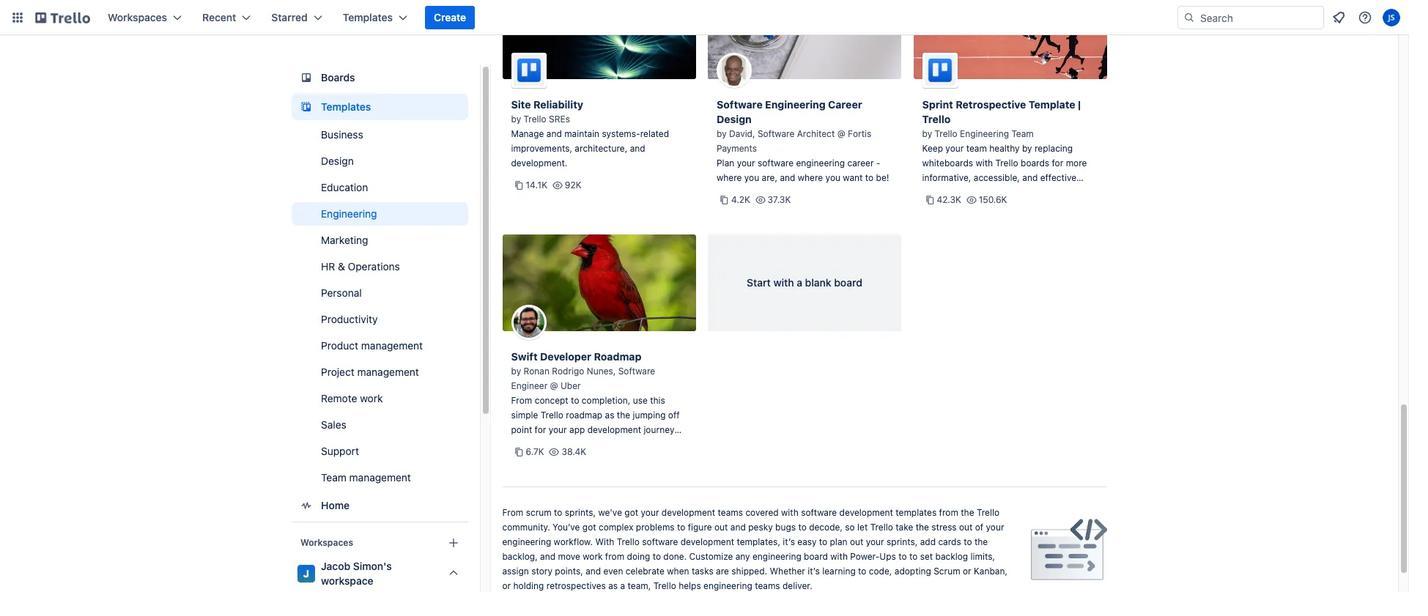 Task type: describe. For each thing, give the bounding box(es) containing it.
-
[[877, 158, 881, 169]]

your right of
[[986, 522, 1005, 533]]

to right ups
[[899, 551, 907, 562]]

create a workspace image
[[445, 534, 462, 552]]

to right 'cards'
[[964, 537, 972, 548]]

engineering inside the software engineering career design by david, software architect @ fortis payments plan your software engineering career - where you are, and where you want to be!
[[765, 98, 826, 111]]

board inside from scrum to sprints, we've got your development teams covered with software development templates from the trello community. you've got complex problems to figure out and pesky bugs to decode, so let trello take the stress out of your engineering workflow. with trello software development templates, it's easy to plan out your sprints, add cards to the backlog, and move work from doing to done. customize any engineering board with power-ups to to set backlog limits, assign story points, and even celebrate when tasks are shipped. whether it's learning to code, adopting scrum or kanban, or holding retrospectives as a team, trello helps engineering teams deliver.
[[804, 551, 828, 562]]

trello right let
[[871, 522, 893, 533]]

developer
[[540, 350, 592, 363]]

point
[[511, 424, 532, 435]]

site
[[511, 98, 531, 111]]

productivity link
[[291, 308, 468, 331]]

with up the bugs
[[781, 507, 799, 518]]

0 notifications image
[[1330, 9, 1348, 26]]

workspace
[[321, 575, 373, 587]]

language.
[[588, 439, 629, 450]]

trello inside the swift developer roadmap by ronan rodrigo nunes, software engineer @ uber from concept to completion, use this simple trello roadmap as the jumping off point for your app development journey with apple's swift language.
[[541, 410, 564, 421]]

and left even
[[586, 566, 601, 577]]

1 horizontal spatial out
[[850, 537, 864, 548]]

roadmap
[[566, 410, 603, 421]]

1 horizontal spatial from
[[939, 507, 959, 518]]

trello inside site reliability by trello sres manage and maintain systems-related improvements, architecture, and development.
[[524, 114, 547, 125]]

assign
[[502, 566, 529, 577]]

work inside from scrum to sprints, we've got your development teams covered with software development templates from the trello community. you've got complex problems to figure out and pesky bugs to decode, so let trello take the stress out of your engineering workflow. with trello software development templates, it's easy to plan out your sprints, add cards to the backlog, and move work from doing to done. customize any engineering board with power-ups to to set backlog limits, assign story points, and even celebrate when tasks are shipped. whether it's learning to code, adopting scrum or kanban, or holding retrospectives as a team, trello helps engineering teams deliver.
[[583, 551, 603, 562]]

related
[[640, 128, 669, 139]]

templates link
[[291, 94, 468, 120]]

open information menu image
[[1358, 10, 1373, 25]]

and down "systems-"
[[630, 143, 645, 154]]

your inside the software engineering career design by david, software architect @ fortis payments plan your software engineering career - where you are, and where you want to be!
[[737, 158, 755, 169]]

primary element
[[0, 0, 1410, 35]]

to inside the swift developer roadmap by ronan rodrigo nunes, software engineer @ uber from concept to completion, use this simple trello roadmap as the jumping off point for your app development journey with apple's swift language.
[[571, 395, 579, 406]]

productivity
[[321, 313, 377, 325]]

complex
[[599, 522, 634, 533]]

we've
[[598, 507, 622, 518]]

engineering down are
[[704, 581, 753, 592]]

sres
[[549, 114, 570, 125]]

42.3k
[[937, 194, 962, 205]]

product management
[[321, 339, 423, 352]]

whether
[[770, 566, 805, 577]]

1 vertical spatial software
[[758, 128, 795, 139]]

&
[[338, 260, 345, 273]]

backlog
[[936, 551, 968, 562]]

app
[[570, 424, 585, 435]]

by inside the swift developer roadmap by ronan rodrigo nunes, software engineer @ uber from concept to completion, use this simple trello roadmap as the jumping off point for your app development journey with apple's swift language.
[[511, 366, 521, 377]]

simon's
[[353, 560, 392, 572]]

doing
[[627, 551, 650, 562]]

informative,
[[922, 172, 971, 183]]

scrum
[[934, 566, 961, 577]]

remote work link
[[291, 387, 468, 410]]

scrum
[[526, 507, 552, 518]]

1 you from the left
[[745, 172, 760, 183]]

reliability
[[534, 98, 583, 111]]

let
[[858, 522, 868, 533]]

1 horizontal spatial got
[[625, 507, 639, 518]]

for inside sprint retrospective template | trello by trello engineering team keep your team healthy by replacing whiteboards with trello boards for more informative, accessible, and effective team retrospectives.
[[1052, 158, 1064, 169]]

team inside "team management" link
[[321, 471, 346, 484]]

trello down when
[[654, 581, 676, 592]]

Search field
[[1195, 7, 1324, 29]]

shipped.
[[732, 566, 767, 577]]

covered
[[746, 507, 779, 518]]

to inside the software engineering career design by david, software architect @ fortis payments plan your software engineering career - where you are, and where you want to be!
[[866, 172, 874, 183]]

journey
[[644, 424, 675, 435]]

use
[[633, 395, 648, 406]]

2 you from the left
[[826, 172, 841, 183]]

swift developer roadmap by ronan rodrigo nunes, software engineer @ uber from concept to completion, use this simple trello roadmap as the jumping off point for your app development journey with apple's swift language.
[[511, 350, 680, 450]]

retrospective
[[956, 98, 1026, 111]]

stress
[[932, 522, 957, 533]]

effective
[[1041, 172, 1077, 183]]

remote
[[321, 392, 357, 405]]

off
[[668, 410, 680, 421]]

to right doing
[[653, 551, 661, 562]]

ronan rodrigo nunes, software engineer @ uber image
[[511, 305, 546, 340]]

payments
[[717, 143, 757, 154]]

search image
[[1184, 12, 1195, 23]]

start
[[747, 276, 771, 289]]

architect
[[797, 128, 835, 139]]

and inside the software engineering career design by david, software architect @ fortis payments plan your software engineering career - where you are, and where you want to be!
[[780, 172, 796, 183]]

jacob
[[321, 560, 350, 572]]

recent
[[202, 11, 236, 23]]

hr & operations link
[[291, 255, 468, 279]]

points,
[[555, 566, 583, 577]]

trello up of
[[977, 507, 1000, 518]]

your inside the swift developer roadmap by ronan rodrigo nunes, software engineer @ uber from concept to completion, use this simple trello roadmap as the jumping off point for your app development journey with apple's swift language.
[[549, 424, 567, 435]]

sales
[[321, 419, 346, 431]]

take
[[896, 522, 914, 533]]

code,
[[869, 566, 892, 577]]

from inside the swift developer roadmap by ronan rodrigo nunes, software engineer @ uber from concept to completion, use this simple trello roadmap as the jumping off point for your app development journey with apple's swift language.
[[511, 395, 532, 406]]

roadmap
[[594, 350, 642, 363]]

the inside the swift developer roadmap by ronan rodrigo nunes, software engineer @ uber from concept to completion, use this simple trello roadmap as the jumping off point for your app development journey with apple's swift language.
[[617, 410, 630, 421]]

team management link
[[291, 466, 468, 490]]

hr
[[321, 260, 335, 273]]

adopting
[[895, 566, 931, 577]]

marketing
[[321, 234, 368, 246]]

rodrigo
[[552, 366, 584, 377]]

retrospectives.
[[946, 187, 1008, 198]]

site reliability by trello sres manage and maintain systems-related improvements, architecture, and development.
[[511, 98, 669, 169]]

management for product management
[[361, 339, 423, 352]]

with
[[595, 537, 615, 548]]

0 horizontal spatial from
[[605, 551, 625, 562]]

boards
[[1021, 158, 1050, 169]]

career
[[848, 158, 874, 169]]

community.
[[502, 522, 550, 533]]

work inside remote work link
[[360, 392, 383, 405]]

move
[[558, 551, 580, 562]]

any
[[736, 551, 750, 562]]

38.4k
[[562, 446, 586, 457]]

engineering inside "link"
[[321, 207, 377, 220]]

home link
[[291, 493, 468, 519]]

starred
[[271, 11, 308, 23]]

2 horizontal spatial out
[[959, 522, 973, 533]]

from scrum to sprints, we've got your development teams covered with software development templates from the trello community. you've got complex problems to figure out and pesky bugs to decode, so let trello take the stress out of your engineering workflow. with trello software development templates, it's easy to plan out your sprints, add cards to the backlog, and move work from doing to done. customize any engineering board with power-ups to to set backlog limits, assign story points, and even celebrate when tasks are shipped. whether it's learning to code, adopting scrum or kanban, or holding retrospectives as a team, trello helps engineering teams deliver.
[[502, 507, 1008, 592]]

with inside sprint retrospective template | trello by trello engineering team keep your team healthy by replacing whiteboards with trello boards for more informative, accessible, and effective team retrospectives.
[[976, 158, 993, 169]]

workspaces button
[[99, 6, 191, 29]]

templates inside "link"
[[321, 100, 371, 113]]

1 horizontal spatial swift
[[565, 439, 586, 450]]

management for team management
[[349, 471, 411, 484]]

template board image
[[297, 98, 315, 116]]

david, software architect @ fortis payments image
[[717, 53, 752, 88]]

jacob simon's workspace
[[321, 560, 392, 587]]

templates inside dropdown button
[[343, 11, 393, 23]]

by up 'boards'
[[1022, 143, 1032, 154]]

back to home image
[[35, 6, 90, 29]]

development up let
[[840, 507, 893, 518]]

1 vertical spatial workspaces
[[300, 537, 353, 548]]

template
[[1029, 98, 1076, 111]]

to left set
[[910, 551, 918, 562]]

trello down the healthy
[[996, 158, 1019, 169]]

education
[[321, 181, 368, 194]]

1 vertical spatial design
[[321, 155, 353, 167]]

to down decode,
[[819, 537, 828, 548]]

ronan
[[524, 366, 550, 377]]

with up the learning
[[831, 551, 848, 562]]

the up 'cards'
[[961, 507, 975, 518]]

1 horizontal spatial or
[[963, 566, 972, 577]]

2 where from the left
[[798, 172, 823, 183]]

0 vertical spatial swift
[[511, 350, 538, 363]]

are
[[716, 566, 729, 577]]

1 vertical spatial software
[[801, 507, 837, 518]]

pesky
[[749, 522, 773, 533]]

trello engineering team image
[[922, 53, 958, 88]]

as inside the swift developer roadmap by ronan rodrigo nunes, software engineer @ uber from concept to completion, use this simple trello roadmap as the jumping off point for your app development journey with apple's swift language.
[[605, 410, 615, 421]]

recent button
[[194, 6, 260, 29]]



Task type: locate. For each thing, give the bounding box(es) containing it.
trello down concept
[[541, 410, 564, 421]]

trello up "keep" at the right top
[[935, 128, 958, 139]]

0 horizontal spatial sprints,
[[565, 507, 596, 518]]

2 vertical spatial management
[[349, 471, 411, 484]]

more
[[1066, 158, 1087, 169]]

2 vertical spatial engineering
[[321, 207, 377, 220]]

bugs
[[776, 522, 796, 533]]

board down easy
[[804, 551, 828, 562]]

from inside from scrum to sprints, we've got your development teams covered with software development templates from the trello community. you've got complex problems to figure out and pesky bugs to decode, so let trello take the stress out of your engineering workflow. with trello software development templates, it's easy to plan out your sprints, add cards to the backlog, and move work from doing to done. customize any engineering board with power-ups to to set backlog limits, assign story points, and even celebrate when tasks are shipped. whether it's learning to code, adopting scrum or kanban, or holding retrospectives as a team, trello helps engineering teams deliver.
[[502, 507, 524, 518]]

team inside sprint retrospective template | trello by trello engineering team keep your team healthy by replacing whiteboards with trello boards for more informative, accessible, and effective team retrospectives.
[[1012, 128, 1034, 139]]

1 horizontal spatial sprints,
[[887, 537, 918, 548]]

with right start
[[774, 276, 794, 289]]

or
[[963, 566, 972, 577], [502, 581, 511, 592]]

150.6k
[[979, 194, 1007, 205]]

ups
[[880, 551, 896, 562]]

to left be!
[[866, 172, 874, 183]]

got up complex
[[625, 507, 639, 518]]

development up figure
[[662, 507, 716, 518]]

sprints, up the you've
[[565, 507, 596, 518]]

development up language.
[[588, 424, 641, 435]]

whiteboards
[[922, 158, 973, 169]]

be!
[[876, 172, 889, 183]]

@ inside the software engineering career design by david, software architect @ fortis payments plan your software engineering career - where you are, and where you want to be!
[[838, 128, 846, 139]]

when
[[667, 566, 689, 577]]

|
[[1078, 98, 1081, 111]]

0 horizontal spatial workspaces
[[108, 11, 167, 23]]

0 vertical spatial engineering
[[765, 98, 826, 111]]

0 horizontal spatial got
[[583, 522, 596, 533]]

0 horizontal spatial for
[[535, 424, 546, 435]]

engineering down the architect
[[796, 158, 845, 169]]

1 horizontal spatial software
[[758, 158, 794, 169]]

and inside sprint retrospective template | trello by trello engineering team keep your team healthy by replacing whiteboards with trello boards for more informative, accessible, and effective team retrospectives.
[[1023, 172, 1038, 183]]

by left david,
[[717, 128, 727, 139]]

done.
[[664, 551, 687, 562]]

for up effective
[[1052, 158, 1064, 169]]

create
[[434, 11, 466, 23]]

0 vertical spatial work
[[360, 392, 383, 405]]

0 horizontal spatial software
[[642, 537, 678, 548]]

templates
[[896, 507, 937, 518]]

sprint
[[922, 98, 953, 111]]

design link
[[291, 150, 468, 173]]

concept
[[535, 395, 569, 406]]

sprints, down take
[[887, 537, 918, 548]]

jacob simon (jacobsimon16) image
[[1383, 9, 1401, 26]]

with down 'point'
[[511, 439, 529, 450]]

0 vertical spatial workspaces
[[108, 11, 167, 23]]

0 horizontal spatial work
[[360, 392, 383, 405]]

1 vertical spatial templates
[[321, 100, 371, 113]]

with up accessible,
[[976, 158, 993, 169]]

manage
[[511, 128, 544, 139]]

engineering inside sprint retrospective template | trello by trello engineering team keep your team healthy by replacing whiteboards with trello boards for more informative, accessible, and effective team retrospectives.
[[960, 128, 1009, 139]]

maintain
[[564, 128, 600, 139]]

out right figure
[[715, 522, 728, 533]]

management
[[361, 339, 423, 352], [357, 366, 419, 378], [349, 471, 411, 484]]

board image
[[297, 69, 315, 86]]

your up apple's
[[549, 424, 567, 435]]

a
[[797, 276, 803, 289], [620, 581, 625, 592]]

to left figure
[[677, 522, 686, 533]]

0 horizontal spatial teams
[[718, 507, 743, 518]]

0 vertical spatial teams
[[718, 507, 743, 518]]

got up with
[[583, 522, 596, 533]]

0 vertical spatial a
[[797, 276, 803, 289]]

0 vertical spatial team
[[967, 143, 987, 154]]

project management link
[[291, 361, 468, 384]]

by up "keep" at the right top
[[922, 128, 932, 139]]

trello up doing
[[617, 537, 640, 548]]

1 vertical spatial teams
[[755, 581, 780, 592]]

support
[[321, 445, 359, 457]]

swift down app
[[565, 439, 586, 450]]

1 vertical spatial team
[[922, 187, 943, 198]]

with inside the swift developer roadmap by ronan rodrigo nunes, software engineer @ uber from concept to completion, use this simple trello roadmap as the jumping off point for your app development journey with apple's swift language.
[[511, 439, 529, 450]]

story
[[532, 566, 553, 577]]

with inside button
[[774, 276, 794, 289]]

1 vertical spatial for
[[535, 424, 546, 435]]

team down support
[[321, 471, 346, 484]]

add
[[920, 537, 936, 548]]

or down assign
[[502, 581, 511, 592]]

0 vertical spatial as
[[605, 410, 615, 421]]

trello up manage
[[524, 114, 547, 125]]

it's down the bugs
[[783, 537, 795, 548]]

1 horizontal spatial engineering
[[765, 98, 826, 111]]

software up decode,
[[801, 507, 837, 518]]

1 vertical spatial sprints,
[[887, 537, 918, 548]]

1 where from the left
[[717, 172, 742, 183]]

1 vertical spatial as
[[609, 581, 618, 592]]

engineering up the healthy
[[960, 128, 1009, 139]]

1 horizontal spatial it's
[[808, 566, 820, 577]]

and right are,
[[780, 172, 796, 183]]

@ inside the swift developer roadmap by ronan rodrigo nunes, software engineer @ uber from concept to completion, use this simple trello roadmap as the jumping off point for your app development journey with apple's swift language.
[[550, 380, 558, 391]]

1 vertical spatial board
[[804, 551, 828, 562]]

1 horizontal spatial team
[[967, 143, 987, 154]]

templates up business
[[321, 100, 371, 113]]

0 vertical spatial team
[[1012, 128, 1034, 139]]

sales link
[[291, 413, 468, 437]]

your up power-
[[866, 537, 884, 548]]

deliver.
[[783, 581, 813, 592]]

1 horizontal spatial teams
[[755, 581, 780, 592]]

software inside the software engineering career design by david, software architect @ fortis payments plan your software engineering career - where you are, and where you want to be!
[[758, 158, 794, 169]]

software right david,
[[758, 128, 795, 139]]

project management
[[321, 366, 419, 378]]

boards link
[[291, 65, 468, 91]]

0 vertical spatial software
[[717, 98, 763, 111]]

0 vertical spatial management
[[361, 339, 423, 352]]

systems-
[[602, 128, 640, 139]]

0 vertical spatial software
[[758, 158, 794, 169]]

2 horizontal spatial software
[[801, 507, 837, 518]]

management down productivity link in the left bottom of the page
[[361, 339, 423, 352]]

the down completion,
[[617, 410, 630, 421]]

team up the healthy
[[1012, 128, 1034, 139]]

and down 'boards'
[[1023, 172, 1038, 183]]

0 horizontal spatial board
[[804, 551, 828, 562]]

0 horizontal spatial out
[[715, 522, 728, 533]]

0 horizontal spatial you
[[745, 172, 760, 183]]

0 horizontal spatial a
[[620, 581, 625, 592]]

1 vertical spatial work
[[583, 551, 603, 562]]

92k
[[565, 180, 582, 191]]

0 horizontal spatial it's
[[783, 537, 795, 548]]

as
[[605, 410, 615, 421], [609, 581, 618, 592]]

0 horizontal spatial or
[[502, 581, 511, 592]]

sprint retrospective template | trello by trello engineering team keep your team healthy by replacing whiteboards with trello boards for more informative, accessible, and effective team retrospectives.
[[922, 98, 1087, 198]]

1 horizontal spatial for
[[1052, 158, 1064, 169]]

operations
[[348, 260, 400, 273]]

0 vertical spatial got
[[625, 507, 639, 518]]

from up community.
[[502, 507, 524, 518]]

uber
[[561, 380, 581, 391]]

engineering link
[[291, 202, 468, 226]]

the up limits,
[[975, 537, 988, 548]]

development up customize
[[681, 537, 734, 548]]

0 horizontal spatial team
[[321, 471, 346, 484]]

teams down shipped.
[[755, 581, 780, 592]]

education link
[[291, 176, 468, 199]]

cards
[[939, 537, 962, 548]]

to down "uber"
[[571, 395, 579, 406]]

tasks
[[692, 566, 714, 577]]

engineering up the architect
[[765, 98, 826, 111]]

1 horizontal spatial @
[[838, 128, 846, 139]]

your up problems
[[641, 507, 659, 518]]

1 vertical spatial management
[[357, 366, 419, 378]]

0 horizontal spatial where
[[717, 172, 742, 183]]

even
[[604, 566, 623, 577]]

2 vertical spatial software
[[618, 366, 655, 377]]

or right scrum
[[963, 566, 972, 577]]

@ left 'fortis' at top
[[838, 128, 846, 139]]

software up david,
[[717, 98, 763, 111]]

0 vertical spatial templates
[[343, 11, 393, 23]]

your down payments
[[737, 158, 755, 169]]

board inside start with a blank board button
[[834, 276, 863, 289]]

from up even
[[605, 551, 625, 562]]

1 horizontal spatial where
[[798, 172, 823, 183]]

1 vertical spatial it's
[[808, 566, 820, 577]]

to up the you've
[[554, 507, 563, 518]]

by down site on the top left
[[511, 114, 521, 125]]

and up story
[[540, 551, 556, 562]]

team management
[[321, 471, 411, 484]]

it's
[[783, 537, 795, 548], [808, 566, 820, 577]]

simple
[[511, 410, 538, 421]]

workflow.
[[554, 537, 593, 548]]

1 vertical spatial got
[[583, 522, 596, 533]]

from
[[511, 395, 532, 406], [502, 507, 524, 518]]

as inside from scrum to sprints, we've got your development teams covered with software development templates from the trello community. you've got complex problems to figure out and pesky bugs to decode, so let trello take the stress out of your engineering workflow. with trello software development templates, it's easy to plan out your sprints, add cards to the backlog, and move work from doing to done. customize any engineering board with power-ups to to set backlog limits, assign story points, and even celebrate when tasks are shipped. whether it's learning to code, adopting scrum or kanban, or holding retrospectives as a team, trello helps engineering teams deliver.
[[609, 581, 618, 592]]

0 vertical spatial it's
[[783, 537, 795, 548]]

product
[[321, 339, 358, 352]]

0 horizontal spatial @
[[550, 380, 558, 391]]

a left blank
[[797, 276, 803, 289]]

1 horizontal spatial workspaces
[[300, 537, 353, 548]]

career
[[828, 98, 862, 111]]

workspaces inside workspaces popup button
[[108, 11, 167, 23]]

0 horizontal spatial engineering
[[321, 207, 377, 220]]

0 horizontal spatial swift
[[511, 350, 538, 363]]

start with a blank board
[[747, 276, 863, 289]]

as down even
[[609, 581, 618, 592]]

templates,
[[737, 537, 781, 548]]

1 vertical spatial from
[[605, 551, 625, 562]]

@ up concept
[[550, 380, 558, 391]]

project
[[321, 366, 354, 378]]

where right are,
[[798, 172, 823, 183]]

software down roadmap at the bottom left of page
[[618, 366, 655, 377]]

a inside from scrum to sprints, we've got your development teams covered with software development templates from the trello community. you've got complex problems to figure out and pesky bugs to decode, so let trello take the stress out of your engineering workflow. with trello software development templates, it's easy to plan out your sprints, add cards to the backlog, and move work from doing to done. customize any engineering board with power-ups to to set backlog limits, assign story points, and even celebrate when tasks are shipped. whether it's learning to code, adopting scrum or kanban, or holding retrospectives as a team, trello helps engineering teams deliver.
[[620, 581, 625, 592]]

replacing
[[1035, 143, 1073, 154]]

trello sres image
[[511, 53, 546, 88]]

hr & operations
[[321, 260, 400, 273]]

you've
[[553, 522, 580, 533]]

the up add
[[916, 522, 929, 533]]

0 horizontal spatial team
[[922, 187, 943, 198]]

and down sres
[[547, 128, 562, 139]]

management for project management
[[357, 366, 419, 378]]

your inside sprint retrospective template | trello by trello engineering team keep your team healthy by replacing whiteboards with trello boards for more informative, accessible, and effective team retrospectives.
[[946, 143, 964, 154]]

0 horizontal spatial design
[[321, 155, 353, 167]]

development inside the swift developer roadmap by ronan rodrigo nunes, software engineer @ uber from concept to completion, use this simple trello roadmap as the jumping off point for your app development journey with apple's swift language.
[[588, 424, 641, 435]]

0 vertical spatial sprints,
[[565, 507, 596, 518]]

0 vertical spatial board
[[834, 276, 863, 289]]

engineering icon image
[[1013, 512, 1107, 588]]

to up easy
[[799, 522, 807, 533]]

development
[[588, 424, 641, 435], [662, 507, 716, 518], [840, 507, 893, 518], [681, 537, 734, 548]]

work down with
[[583, 551, 603, 562]]

1 horizontal spatial team
[[1012, 128, 1034, 139]]

software inside the swift developer roadmap by ronan rodrigo nunes, software engineer @ uber from concept to completion, use this simple trello roadmap as the jumping off point for your app development journey with apple's swift language.
[[618, 366, 655, 377]]

start with a blank board button
[[708, 235, 902, 331]]

board right blank
[[834, 276, 863, 289]]

sprints,
[[565, 507, 596, 518], [887, 537, 918, 548]]

so
[[845, 522, 855, 533]]

software
[[758, 158, 794, 169], [801, 507, 837, 518], [642, 537, 678, 548]]

your up whiteboards
[[946, 143, 964, 154]]

healthy
[[990, 143, 1020, 154]]

engineer
[[511, 380, 548, 391]]

engineering inside the software engineering career design by david, software architect @ fortis payments plan your software engineering career - where you are, and where you want to be!
[[796, 158, 845, 169]]

management down product management link
[[357, 366, 419, 378]]

you left are,
[[745, 172, 760, 183]]

work down project management
[[360, 392, 383, 405]]

0 vertical spatial from
[[511, 395, 532, 406]]

1 vertical spatial team
[[321, 471, 346, 484]]

out left of
[[959, 522, 973, 533]]

support link
[[291, 440, 468, 463]]

trello down sprint
[[922, 113, 951, 125]]

0 vertical spatial @
[[838, 128, 846, 139]]

power-
[[851, 551, 880, 562]]

out down let
[[850, 537, 864, 548]]

engineering up whether
[[753, 551, 802, 562]]

team left the healthy
[[967, 143, 987, 154]]

engineering
[[765, 98, 826, 111], [960, 128, 1009, 139], [321, 207, 377, 220]]

1 horizontal spatial you
[[826, 172, 841, 183]]

2 horizontal spatial engineering
[[960, 128, 1009, 139]]

business link
[[291, 123, 468, 147]]

business
[[321, 128, 363, 141]]

as down completion,
[[605, 410, 615, 421]]

this
[[650, 395, 665, 406]]

from up simple
[[511, 395, 532, 406]]

holding
[[513, 581, 544, 592]]

@
[[838, 128, 846, 139], [550, 380, 558, 391]]

retrospectives
[[547, 581, 606, 592]]

1 vertical spatial engineering
[[960, 128, 1009, 139]]

software up are,
[[758, 158, 794, 169]]

engineering down community.
[[502, 537, 551, 548]]

for inside the swift developer roadmap by ronan rodrigo nunes, software engineer @ uber from concept to completion, use this simple trello roadmap as the jumping off point for your app development journey with apple's swift language.
[[535, 424, 546, 435]]

0 vertical spatial from
[[939, 507, 959, 518]]

by inside site reliability by trello sres manage and maintain systems-related improvements, architecture, and development.
[[511, 114, 521, 125]]

14.1k
[[526, 180, 548, 191]]

team down informative,
[[922, 187, 943, 198]]

nunes,
[[587, 366, 616, 377]]

development.
[[511, 158, 568, 169]]

1 vertical spatial from
[[502, 507, 524, 518]]

0 vertical spatial design
[[717, 113, 752, 125]]

1 horizontal spatial board
[[834, 276, 863, 289]]

1 horizontal spatial design
[[717, 113, 752, 125]]

0 vertical spatial or
[[963, 566, 972, 577]]

design
[[717, 113, 752, 125], [321, 155, 353, 167]]

design inside the software engineering career design by david, software architect @ fortis payments plan your software engineering career - where you are, and where you want to be!
[[717, 113, 752, 125]]

1 vertical spatial or
[[502, 581, 511, 592]]

design up david,
[[717, 113, 752, 125]]

personal
[[321, 287, 362, 299]]

by inside the software engineering career design by david, software architect @ fortis payments plan your software engineering career - where you are, and where you want to be!
[[717, 128, 727, 139]]

engineering
[[796, 158, 845, 169], [502, 537, 551, 548], [753, 551, 802, 562], [704, 581, 753, 592]]

by up engineer
[[511, 366, 521, 377]]

management down 'support' link
[[349, 471, 411, 484]]

templates
[[343, 11, 393, 23], [321, 100, 371, 113]]

home image
[[297, 497, 315, 515]]

a inside button
[[797, 276, 803, 289]]

1 horizontal spatial work
[[583, 551, 603, 562]]

1 vertical spatial @
[[550, 380, 558, 391]]

backlog,
[[502, 551, 538, 562]]

2 vertical spatial software
[[642, 537, 678, 548]]

1 vertical spatial a
[[620, 581, 625, 592]]

a left team,
[[620, 581, 625, 592]]

from up stress
[[939, 507, 959, 518]]

design down business
[[321, 155, 353, 167]]

1 horizontal spatial a
[[797, 276, 803, 289]]

limits,
[[971, 551, 995, 562]]

swift up the ronan
[[511, 350, 538, 363]]

to down power-
[[858, 566, 867, 577]]

and left the "pesky"
[[731, 522, 746, 533]]

0 vertical spatial for
[[1052, 158, 1064, 169]]

1 vertical spatial swift
[[565, 439, 586, 450]]

boards
[[321, 71, 355, 84]]

from
[[939, 507, 959, 518], [605, 551, 625, 562]]



Task type: vqa. For each thing, say whether or not it's contained in the screenshot.
backlog
yes



